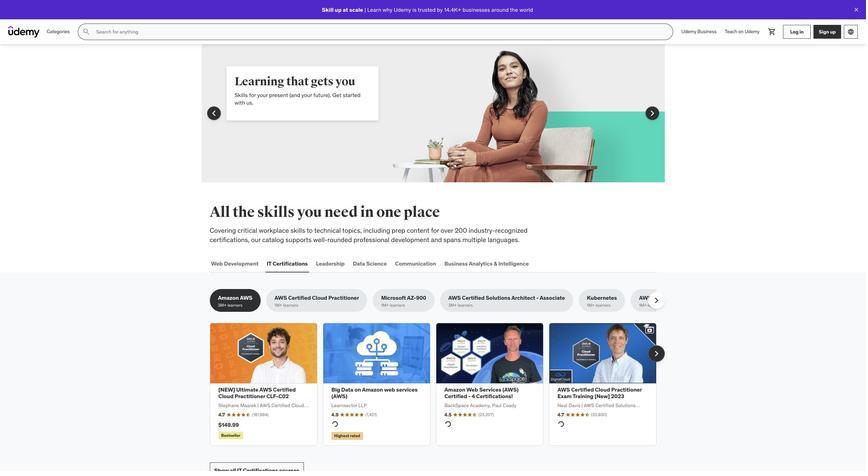 Task type: describe. For each thing, give the bounding box(es) containing it.
including
[[364, 227, 390, 235]]

(aws) inside big data on amazon web services (aws)
[[332, 393, 348, 400]]

is
[[413, 6, 417, 13]]

900
[[416, 295, 427, 302]]

over
[[441, 227, 454, 235]]

cloud for learners
[[312, 295, 327, 302]]

aws for aws certified cloud practitioner 1m+ learners
[[275, 295, 287, 302]]

industry-
[[469, 227, 496, 235]]

1m+ inside aws certified developer - associate 1m+ learners
[[640, 303, 647, 308]]

udemy business
[[682, 28, 717, 35]]

business analytics & intelligence button
[[443, 256, 531, 272]]

learning that gets you skills for your present (and your future). get started with us.
[[235, 74, 361, 106]]

supports
[[286, 236, 312, 244]]

catalog
[[262, 236, 284, 244]]

- inside aws certified solutions architect - associate 3m+ learners
[[537, 295, 539, 302]]

exam
[[558, 393, 572, 400]]

learning
[[235, 74, 285, 89]]

spans
[[444, 236, 461, 244]]

shopping cart with 0 items image
[[769, 28, 777, 36]]

1m+ inside the kubernetes 1m+ learners
[[587, 303, 595, 308]]

our
[[251, 236, 261, 244]]

covering critical workplace skills to technical topics, including prep content for over 200 industry-recognized certifications, our catalog supports well-rounded professional development and spans multiple languages.
[[210, 227, 528, 244]]

certified for aws certified solutions architect - associate 3m+ learners
[[462, 295, 485, 302]]

communication
[[395, 260, 436, 267]]

data science
[[353, 260, 387, 267]]

get
[[333, 92, 342, 99]]

amazon aws 3m+ learners
[[218, 295, 253, 308]]

on inside "link"
[[739, 28, 744, 35]]

all
[[210, 204, 230, 221]]

[new]
[[219, 387, 235, 394]]

data inside button
[[353, 260, 365, 267]]

topics,
[[343, 227, 362, 235]]

developer
[[677, 295, 703, 302]]

for inside learning that gets you skills for your present (and your future). get started with us.
[[249, 92, 256, 99]]

science
[[366, 260, 387, 267]]

analytics
[[469, 260, 493, 267]]

learners inside the kubernetes 1m+ learners
[[596, 303, 611, 308]]

skill
[[322, 6, 334, 13]]

started
[[343, 92, 361, 99]]

leadership
[[316, 260, 345, 267]]

learn
[[368, 6, 382, 13]]

certifications,
[[210, 236, 250, 244]]

2 your from the left
[[302, 92, 312, 99]]

aws certified developer - associate 1m+ learners
[[640, 295, 733, 308]]

leadership button
[[315, 256, 346, 272]]

by
[[437, 6, 443, 13]]

rounded
[[328, 236, 352, 244]]

in inside 'link'
[[800, 29, 804, 35]]

&
[[494, 260, 498, 267]]

languages.
[[488, 236, 520, 244]]

amazon web services (aws) certified - 4 certifications! link
[[445, 387, 519, 400]]

previous image
[[208, 108, 220, 119]]

services
[[397, 387, 418, 394]]

certified for aws certified developer - associate 1m+ learners
[[653, 295, 676, 302]]

one
[[377, 204, 401, 221]]

certified inside [new] ultimate aws certified cloud practitioner clf-c02
[[273, 387, 296, 394]]

[new] ultimate aws certified cloud practitioner clf-c02 link
[[219, 387, 296, 400]]

submit search image
[[82, 28, 91, 36]]

that
[[287, 74, 309, 89]]

web
[[384, 387, 395, 394]]

associate inside aws certified developer - associate 1m+ learners
[[708, 295, 733, 302]]

3m+ inside the amazon aws 3m+ learners
[[218, 303, 227, 308]]

well-
[[313, 236, 328, 244]]

1m+ inside the aws certified cloud practitioner 1m+ learners
[[275, 303, 282, 308]]

aws certified cloud practitioner 1m+ learners
[[275, 295, 359, 308]]

certifications
[[273, 260, 308, 267]]

web inside button
[[211, 260, 223, 267]]

data science button
[[352, 256, 388, 272]]

aws certified solutions architect - associate 3m+ learners
[[449, 295, 565, 308]]

az-
[[407, 295, 416, 302]]

aws inside the amazon aws 3m+ learners
[[240, 295, 253, 302]]

- inside amazon web services (aws) certified - 4 certifications!
[[469, 393, 471, 400]]

sign up link
[[814, 25, 842, 39]]

log in link
[[784, 25, 811, 39]]

practitioner for aws certified cloud practitioner exam training [new] 2023
[[612, 387, 642, 394]]

4
[[472, 393, 475, 400]]

0 vertical spatial the
[[510, 6, 519, 13]]

covering
[[210, 227, 236, 235]]

(aws) inside amazon web services (aws) certified - 4 certifications!
[[503, 387, 519, 394]]

big data on amazon web services (aws) link
[[332, 387, 418, 400]]

it certifications
[[267, 260, 308, 267]]

around
[[492, 6, 509, 13]]

3m+ inside aws certified solutions architect - associate 3m+ learners
[[449, 303, 457, 308]]

microsoft az-900 1m+ learners
[[381, 295, 427, 308]]

14.4k+
[[444, 6, 462, 13]]

[new]
[[595, 393, 610, 400]]

- inside aws certified developer - associate 1m+ learners
[[704, 295, 707, 302]]

gets
[[311, 74, 334, 89]]

businesses
[[463, 6, 491, 13]]

multiple
[[463, 236, 487, 244]]

data inside big data on amazon web services (aws)
[[342, 387, 354, 394]]

1 horizontal spatial udemy
[[682, 28, 697, 35]]

udemy inside "link"
[[745, 28, 760, 35]]

development
[[224, 260, 259, 267]]

cloud inside [new] ultimate aws certified cloud practitioner clf-c02
[[219, 393, 234, 400]]

[new] ultimate aws certified cloud practitioner clf-c02
[[219, 387, 296, 400]]

teach
[[725, 28, 738, 35]]

1 horizontal spatial business
[[698, 28, 717, 35]]

professional
[[354, 236, 390, 244]]

carousel element containing learning that gets you
[[202, 44, 665, 183]]

0 vertical spatial skills
[[257, 204, 295, 221]]

at
[[343, 6, 348, 13]]

carousel element containing [new] ultimate aws certified cloud practitioner clf-c02
[[210, 324, 665, 446]]

architect
[[512, 295, 536, 302]]

sign
[[819, 29, 830, 35]]

intelligence
[[499, 260, 529, 267]]

Search for anything text field
[[95, 26, 665, 38]]

development
[[391, 236, 430, 244]]

up for skill
[[335, 6, 342, 13]]

it
[[267, 260, 272, 267]]

you for skills
[[297, 204, 322, 221]]

learners inside the aws certified cloud practitioner 1m+ learners
[[283, 303, 298, 308]]



Task type: vqa. For each thing, say whether or not it's contained in the screenshot.


Task type: locate. For each thing, give the bounding box(es) containing it.
1 vertical spatial web
[[467, 387, 478, 394]]

4 1m+ from the left
[[640, 303, 647, 308]]

services
[[480, 387, 502, 394]]

1m+
[[275, 303, 282, 308], [381, 303, 389, 308], [587, 303, 595, 308], [640, 303, 647, 308]]

content
[[407, 227, 430, 235]]

aws inside aws certified developer - associate 1m+ learners
[[640, 295, 652, 302]]

1 horizontal spatial 3m+
[[449, 303, 457, 308]]

you up the started
[[336, 74, 355, 89]]

next image
[[651, 296, 662, 307]]

web
[[211, 260, 223, 267], [467, 387, 478, 394]]

data right big
[[342, 387, 354, 394]]

you for gets
[[336, 74, 355, 89]]

carousel element
[[202, 44, 665, 183], [210, 324, 665, 446]]

2 3m+ from the left
[[449, 303, 457, 308]]

microsoft
[[381, 295, 406, 302]]

aws for aws certified cloud practitioner exam training [new] 2023
[[558, 387, 570, 394]]

and
[[431, 236, 442, 244]]

certified for aws certified cloud practitioner 1m+ learners
[[288, 295, 311, 302]]

with
[[235, 99, 245, 106]]

amazon inside amazon web services (aws) certified - 4 certifications!
[[445, 387, 466, 394]]

next image
[[647, 108, 658, 119], [651, 349, 662, 360]]

2 horizontal spatial cloud
[[595, 387, 611, 394]]

cloud inside the aws certified cloud practitioner 1m+ learners
[[312, 295, 327, 302]]

skills up supports
[[291, 227, 306, 235]]

teach on udemy link
[[721, 24, 764, 40]]

data left science
[[353, 260, 365, 267]]

topic filters element
[[210, 290, 741, 313]]

udemy image
[[8, 26, 40, 38]]

critical
[[238, 227, 257, 235]]

certified
[[288, 295, 311, 302], [462, 295, 485, 302], [653, 295, 676, 302], [273, 387, 296, 394], [572, 387, 594, 394], [445, 393, 468, 400]]

need
[[325, 204, 358, 221]]

skills
[[235, 92, 248, 99]]

1 horizontal spatial the
[[510, 6, 519, 13]]

- left 4
[[469, 393, 471, 400]]

kubernetes 1m+ learners
[[587, 295, 617, 308]]

you up to
[[297, 204, 322, 221]]

1 vertical spatial for
[[431, 227, 439, 235]]

1 horizontal spatial up
[[831, 29, 837, 35]]

0 horizontal spatial udemy
[[394, 6, 411, 13]]

business analytics & intelligence
[[445, 260, 529, 267]]

3m+
[[218, 303, 227, 308], [449, 303, 457, 308]]

0 vertical spatial in
[[800, 29, 804, 35]]

cloud for training
[[595, 387, 611, 394]]

1 vertical spatial the
[[233, 204, 255, 221]]

skill up at scale | learn why udemy is trusted by 14.4k+ businesses around the world
[[322, 6, 534, 13]]

6 learners from the left
[[648, 303, 663, 308]]

categories
[[47, 28, 70, 35]]

1 horizontal spatial you
[[336, 74, 355, 89]]

1 associate from the left
[[540, 295, 565, 302]]

0 horizontal spatial business
[[445, 260, 468, 267]]

0 horizontal spatial you
[[297, 204, 322, 221]]

your down learning
[[257, 92, 268, 99]]

0 horizontal spatial associate
[[540, 295, 565, 302]]

world
[[520, 6, 534, 13]]

close image
[[854, 6, 861, 13]]

2 horizontal spatial udemy
[[745, 28, 760, 35]]

certified inside amazon web services (aws) certified - 4 certifications!
[[445, 393, 468, 400]]

2023
[[612, 393, 625, 400]]

learners inside microsoft az-900 1m+ learners
[[390, 303, 405, 308]]

amazon for amazon aws 3m+ learners
[[218, 295, 239, 302]]

aws inside [new] ultimate aws certified cloud practitioner clf-c02
[[260, 387, 272, 394]]

us.
[[247, 99, 254, 106]]

0 horizontal spatial amazon
[[218, 295, 239, 302]]

it certifications button
[[266, 256, 309, 272]]

cloud inside "aws certified cloud practitioner exam training [new] 2023"
[[595, 387, 611, 394]]

0 horizontal spatial on
[[355, 387, 361, 394]]

learners inside aws certified developer - associate 1m+ learners
[[648, 303, 663, 308]]

for
[[249, 92, 256, 99], [431, 227, 439, 235]]

1 vertical spatial up
[[831, 29, 837, 35]]

2 horizontal spatial -
[[704, 295, 707, 302]]

amazon web services (aws) certified - 4 certifications!
[[445, 387, 519, 400]]

1 horizontal spatial (aws)
[[503, 387, 519, 394]]

associate right developer
[[708, 295, 733, 302]]

- right architect
[[537, 295, 539, 302]]

cloud
[[312, 295, 327, 302], [595, 387, 611, 394], [219, 393, 234, 400]]

1 horizontal spatial in
[[800, 29, 804, 35]]

choose a language image
[[848, 28, 855, 35]]

amazon
[[218, 295, 239, 302], [362, 387, 383, 394], [445, 387, 466, 394]]

aws inside the aws certified cloud practitioner 1m+ learners
[[275, 295, 287, 302]]

3 learners from the left
[[390, 303, 405, 308]]

on inside big data on amazon web services (aws)
[[355, 387, 361, 394]]

0 horizontal spatial up
[[335, 6, 342, 13]]

web inside amazon web services (aws) certified - 4 certifications!
[[467, 387, 478, 394]]

clf-
[[267, 393, 279, 400]]

1 horizontal spatial your
[[302, 92, 312, 99]]

0 horizontal spatial 3m+
[[218, 303, 227, 308]]

web left development
[[211, 260, 223, 267]]

teach on udemy
[[725, 28, 760, 35]]

1 vertical spatial next image
[[651, 349, 662, 360]]

certified inside "aws certified cloud practitioner exam training [new] 2023"
[[572, 387, 594, 394]]

- right developer
[[704, 295, 707, 302]]

all the skills you need in one place
[[210, 204, 440, 221]]

amazon inside the amazon aws 3m+ learners
[[218, 295, 239, 302]]

business inside button
[[445, 260, 468, 267]]

1 your from the left
[[257, 92, 268, 99]]

learners inside the amazon aws 3m+ learners
[[228, 303, 243, 308]]

0 horizontal spatial web
[[211, 260, 223, 267]]

aws certified cloud practitioner exam training [new] 2023
[[558, 387, 642, 400]]

1 vertical spatial on
[[355, 387, 361, 394]]

aws inside aws certified solutions architect - associate 3m+ learners
[[449, 295, 461, 302]]

1 vertical spatial skills
[[291, 227, 306, 235]]

aws inside "aws certified cloud practitioner exam training [new] 2023"
[[558, 387, 570, 394]]

0 horizontal spatial for
[[249, 92, 256, 99]]

0 horizontal spatial in
[[361, 204, 374, 221]]

certified inside aws certified solutions architect - associate 3m+ learners
[[462, 295, 485, 302]]

prep
[[392, 227, 406, 235]]

log in
[[791, 29, 804, 35]]

for up us.
[[249, 92, 256, 99]]

1m+ inside microsoft az-900 1m+ learners
[[381, 303, 389, 308]]

1 horizontal spatial practitioner
[[329, 295, 359, 302]]

learners
[[228, 303, 243, 308], [283, 303, 298, 308], [390, 303, 405, 308], [458, 303, 473, 308], [596, 303, 611, 308], [648, 303, 663, 308]]

0 vertical spatial next image
[[647, 108, 658, 119]]

1 horizontal spatial on
[[739, 28, 744, 35]]

business down spans
[[445, 260, 468, 267]]

1 horizontal spatial cloud
[[312, 295, 327, 302]]

certified inside the aws certified cloud practitioner 1m+ learners
[[288, 295, 311, 302]]

2 horizontal spatial amazon
[[445, 387, 466, 394]]

your
[[257, 92, 268, 99], [302, 92, 312, 99]]

certified inside aws certified developer - associate 1m+ learners
[[653, 295, 676, 302]]

kubernetes
[[587, 295, 617, 302]]

1 horizontal spatial -
[[537, 295, 539, 302]]

business left the teach
[[698, 28, 717, 35]]

0 vertical spatial web
[[211, 260, 223, 267]]

-
[[537, 295, 539, 302], [704, 295, 707, 302], [469, 393, 471, 400]]

(and
[[290, 92, 300, 99]]

1 horizontal spatial associate
[[708, 295, 733, 302]]

web left services
[[467, 387, 478, 394]]

communication button
[[394, 256, 438, 272]]

0 vertical spatial for
[[249, 92, 256, 99]]

0 vertical spatial you
[[336, 74, 355, 89]]

web development
[[211, 260, 259, 267]]

udemy business link
[[678, 24, 721, 40]]

1 horizontal spatial amazon
[[362, 387, 383, 394]]

skills inside covering critical workplace skills to technical topics, including prep content for over 200 industry-recognized certifications, our catalog supports well-rounded professional development and spans multiple languages.
[[291, 227, 306, 235]]

on
[[739, 28, 744, 35], [355, 387, 361, 394]]

0 horizontal spatial cloud
[[219, 393, 234, 400]]

web development button
[[210, 256, 260, 272]]

in
[[800, 29, 804, 35], [361, 204, 374, 221]]

1 vertical spatial in
[[361, 204, 374, 221]]

amazon for amazon web services (aws) certified - 4 certifications!
[[445, 387, 466, 394]]

0 horizontal spatial practitioner
[[235, 393, 265, 400]]

aws for aws certified developer - associate 1m+ learners
[[640, 295, 652, 302]]

0 horizontal spatial the
[[233, 204, 255, 221]]

1 vertical spatial business
[[445, 260, 468, 267]]

amazon inside big data on amazon web services (aws)
[[362, 387, 383, 394]]

2 1m+ from the left
[[381, 303, 389, 308]]

1 horizontal spatial web
[[467, 387, 478, 394]]

in up including
[[361, 204, 374, 221]]

associate inside aws certified solutions architect - associate 3m+ learners
[[540, 295, 565, 302]]

2 learners from the left
[[283, 303, 298, 308]]

1 3m+ from the left
[[218, 303, 227, 308]]

ultimate
[[236, 387, 259, 394]]

1 horizontal spatial for
[[431, 227, 439, 235]]

up right sign at the right of page
[[831, 29, 837, 35]]

c02
[[279, 393, 289, 400]]

certified for aws certified cloud practitioner exam training [new] 2023
[[572, 387, 594, 394]]

trusted
[[418, 6, 436, 13]]

1 1m+ from the left
[[275, 303, 282, 308]]

recognized
[[496, 227, 528, 235]]

0 vertical spatial up
[[335, 6, 342, 13]]

1 vertical spatial you
[[297, 204, 322, 221]]

1 vertical spatial data
[[342, 387, 354, 394]]

|
[[365, 6, 366, 13]]

on right the teach
[[739, 28, 744, 35]]

1 learners from the left
[[228, 303, 243, 308]]

learners inside aws certified solutions architect - associate 3m+ learners
[[458, 303, 473, 308]]

up for sign
[[831, 29, 837, 35]]

skills up workplace
[[257, 204, 295, 221]]

practitioner inside [new] ultimate aws certified cloud practitioner clf-c02
[[235, 393, 265, 400]]

for up and
[[431, 227, 439, 235]]

4 learners from the left
[[458, 303, 473, 308]]

the up critical
[[233, 204, 255, 221]]

aws
[[240, 295, 253, 302], [275, 295, 287, 302], [449, 295, 461, 302], [640, 295, 652, 302], [260, 387, 272, 394], [558, 387, 570, 394]]

1 vertical spatial carousel element
[[210, 324, 665, 446]]

on right big
[[355, 387, 361, 394]]

aws certified cloud practitioner exam training [new] 2023 link
[[558, 387, 642, 400]]

3 1m+ from the left
[[587, 303, 595, 308]]

sign up
[[819, 29, 837, 35]]

200
[[455, 227, 467, 235]]

future).
[[314, 92, 331, 99]]

0 horizontal spatial your
[[257, 92, 268, 99]]

in right log
[[800, 29, 804, 35]]

0 horizontal spatial (aws)
[[332, 393, 348, 400]]

up left at
[[335, 6, 342, 13]]

training
[[573, 393, 594, 400]]

0 horizontal spatial -
[[469, 393, 471, 400]]

the left world
[[510, 6, 519, 13]]

your right (and
[[302, 92, 312, 99]]

place
[[404, 204, 440, 221]]

2 associate from the left
[[708, 295, 733, 302]]

practitioner for aws certified cloud practitioner 1m+ learners
[[329, 295, 359, 302]]

workplace
[[259, 227, 289, 235]]

solutions
[[486, 295, 511, 302]]

to
[[307, 227, 313, 235]]

practitioner inside "aws certified cloud practitioner exam training [new] 2023"
[[612, 387, 642, 394]]

0 vertical spatial on
[[739, 28, 744, 35]]

you
[[336, 74, 355, 89], [297, 204, 322, 221]]

0 vertical spatial data
[[353, 260, 365, 267]]

5 learners from the left
[[596, 303, 611, 308]]

0 vertical spatial business
[[698, 28, 717, 35]]

for inside covering critical workplace skills to technical topics, including prep content for over 200 industry-recognized certifications, our catalog supports well-rounded professional development and spans multiple languages.
[[431, 227, 439, 235]]

you inside learning that gets you skills for your present (and your future). get started with us.
[[336, 74, 355, 89]]

data
[[353, 260, 365, 267], [342, 387, 354, 394]]

practitioner inside the aws certified cloud practitioner 1m+ learners
[[329, 295, 359, 302]]

why
[[383, 6, 393, 13]]

associate right architect
[[540, 295, 565, 302]]

2 horizontal spatial practitioner
[[612, 387, 642, 394]]

0 vertical spatial carousel element
[[202, 44, 665, 183]]

aws for aws certified solutions architect - associate 3m+ learners
[[449, 295, 461, 302]]

certifications!
[[477, 393, 513, 400]]



